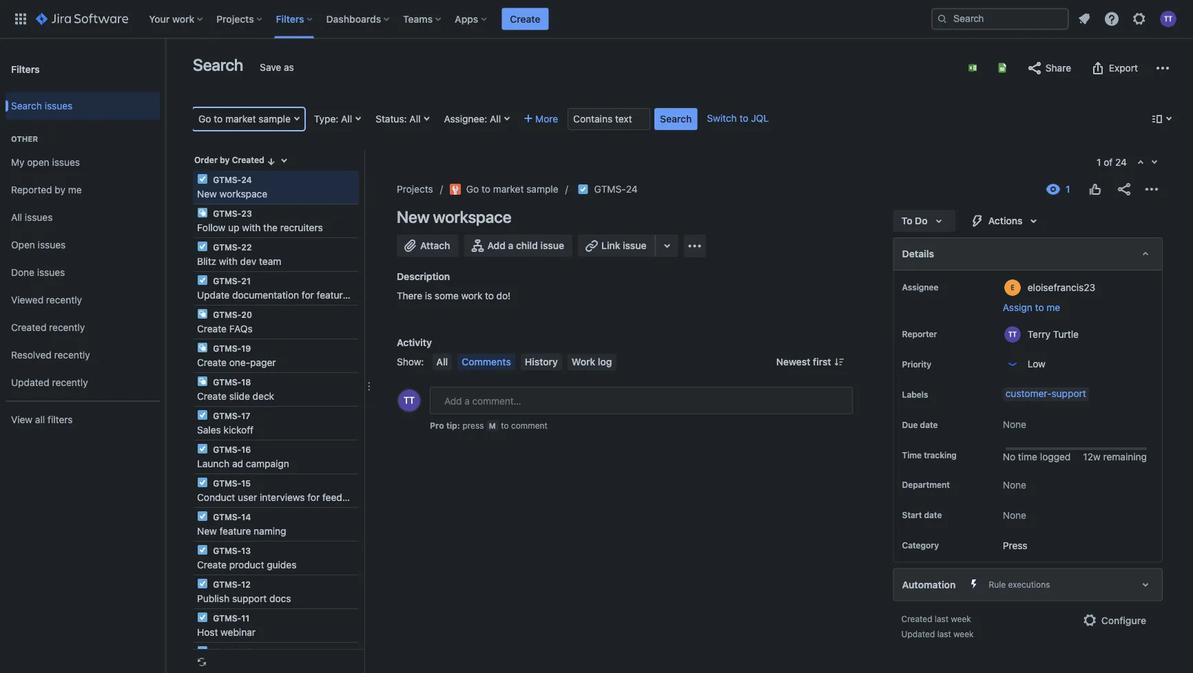 Task type: vqa. For each thing, say whether or not it's contained in the screenshot.


Task type: describe. For each thing, give the bounding box(es) containing it.
to left jql
[[740, 113, 749, 124]]

task image for conduct user interviews for feedback
[[197, 478, 208, 489]]

go to market sample link
[[450, 181, 559, 198]]

reported by me
[[11, 184, 82, 196]]

gtms- for create product guides
[[213, 546, 241, 556]]

jql
[[751, 113, 769, 124]]

to do button
[[893, 210, 956, 232]]

share image
[[1116, 181, 1133, 198]]

add a child issue button
[[464, 235, 573, 257]]

12w remaining
[[1084, 452, 1147, 463]]

1 vertical spatial for
[[308, 492, 320, 504]]

gtms-23
[[211, 209, 252, 218]]

created recently
[[11, 322, 85, 334]]

task image for new feature naming
[[197, 511, 208, 522]]

campaign
[[246, 459, 289, 470]]

issues for done issues
[[37, 267, 65, 278]]

task image for update documentation for feature update
[[197, 275, 208, 286]]

create for create faqs
[[197, 324, 227, 335]]

1 horizontal spatial with
[[242, 222, 261, 234]]

task image for create product guides
[[197, 545, 208, 556]]

create for create
[[510, 13, 541, 24]]

1 vertical spatial filters
[[11, 63, 40, 75]]

time
[[902, 451, 922, 460]]

primary element
[[8, 0, 932, 38]]

projects for projects dropdown button
[[217, 13, 254, 24]]

assign to me
[[1003, 302, 1061, 314]]

me for assign to me
[[1047, 302, 1061, 314]]

gtms-19
[[211, 344, 251, 354]]

settings image
[[1132, 11, 1148, 27]]

new feature naming
[[197, 526, 286, 538]]

0 vertical spatial week
[[951, 615, 972, 625]]

14
[[241, 513, 251, 522]]

1 vertical spatial go to market sample
[[466, 184, 559, 195]]

go inside dropdown button
[[198, 113, 211, 125]]

11
[[241, 614, 250, 624]]

more button
[[519, 108, 564, 130]]

vote options: no one has voted for this issue yet. image
[[1087, 181, 1104, 198]]

1 horizontal spatial gtms-24
[[594, 184, 638, 195]]

naming
[[254, 526, 286, 538]]

date for start date
[[924, 511, 942, 521]]

search issues
[[11, 100, 73, 112]]

go inside go to market sample link
[[466, 184, 479, 195]]

17
[[241, 411, 250, 421]]

deck
[[253, 391, 274, 402]]

switch
[[707, 113, 737, 124]]

customer-
[[1006, 388, 1052, 400]]

1 horizontal spatial new workspace
[[397, 207, 512, 227]]

none for due date
[[1003, 419, 1027, 431]]

go to market sample inside dropdown button
[[198, 113, 291, 125]]

done issues
[[11, 267, 65, 278]]

2 horizontal spatial 24
[[1116, 157, 1127, 168]]

teams
[[403, 13, 433, 24]]

created recently link
[[6, 314, 160, 342]]

work log button
[[568, 354, 616, 371]]

next issue 'gtms-23' ( type 'j' ) image
[[1149, 157, 1160, 168]]

created last week updated last week
[[902, 615, 974, 640]]

to left do!
[[485, 290, 494, 302]]

1 horizontal spatial workspace
[[433, 207, 512, 227]]

recently for resolved recently
[[54, 350, 90, 361]]

department pin to top. only you can see pinned fields. image
[[953, 480, 964, 491]]

20
[[241, 310, 252, 320]]

22
[[241, 243, 252, 252]]

to inside dropdown button
[[214, 113, 223, 125]]

save as
[[260, 62, 294, 73]]

order by created
[[194, 155, 264, 165]]

Search issues using keywords text field
[[568, 108, 651, 130]]

gtms- for follow up with the recruiters
[[213, 209, 241, 218]]

view all filters link
[[6, 407, 160, 434]]

switch to jql link
[[707, 113, 769, 124]]

link web pages and more image
[[659, 238, 676, 254]]

0 vertical spatial feature
[[317, 290, 348, 301]]

faqs
[[229, 324, 253, 335]]

none for department
[[1003, 480, 1027, 491]]

resolved recently link
[[6, 342, 160, 369]]

1 vertical spatial sample
[[527, 184, 559, 195]]

create for create product guides
[[197, 560, 227, 571]]

gtms- for conduct user interviews for feedback
[[213, 479, 241, 489]]

your work
[[149, 13, 194, 24]]

gtms- for create one-pager
[[213, 344, 241, 354]]

gtms-15
[[211, 479, 251, 489]]

0 vertical spatial workspace
[[220, 188, 267, 200]]

do
[[915, 215, 928, 227]]

details
[[902, 248, 935, 260]]

publish support docs
[[197, 594, 291, 605]]

tip:
[[446, 421, 460, 431]]

child
[[516, 240, 538, 252]]

filters
[[48, 415, 73, 426]]

due date
[[902, 420, 938, 430]]

sales kickoff
[[197, 425, 254, 436]]

search for search issues
[[11, 100, 42, 112]]

gtms- for launch ad campaign
[[213, 445, 241, 455]]

banner containing your work
[[0, 0, 1194, 39]]

history button
[[521, 354, 562, 371]]

Add a comment… field
[[430, 387, 854, 415]]

order by created link
[[193, 152, 278, 168]]

menu bar containing all
[[430, 354, 619, 371]]

activity
[[397, 337, 432, 349]]

some
[[435, 290, 459, 302]]

profile image of terry turtle image
[[398, 390, 420, 412]]

recently for viewed recently
[[46, 295, 82, 306]]

done
[[11, 267, 34, 278]]

details element
[[893, 238, 1163, 271]]

small image
[[266, 156, 277, 167]]

filters inside popup button
[[276, 13, 304, 24]]

gtms-14
[[211, 513, 251, 522]]

time
[[1018, 452, 1038, 463]]

1 vertical spatial with
[[219, 256, 238, 267]]

all for type: all
[[341, 113, 352, 125]]

by for reported
[[55, 184, 65, 196]]

task image for launch ad campaign
[[197, 444, 208, 455]]

0 horizontal spatial gtms-24
[[211, 175, 252, 185]]

10
[[241, 648, 251, 657]]

gtms-22
[[211, 243, 252, 252]]

create product guides
[[197, 560, 297, 571]]

there
[[397, 290, 423, 302]]

blitz
[[197, 256, 216, 267]]

guides
[[267, 560, 297, 571]]

rule
[[989, 580, 1006, 590]]

1 vertical spatial feature
[[220, 526, 251, 538]]

follow up with the recruiters
[[197, 222, 323, 234]]

gtms- for host webinar
[[213, 614, 241, 624]]

all inside button
[[436, 357, 448, 368]]

copy link to issue image
[[635, 183, 646, 194]]

save
[[260, 62, 281, 73]]

open
[[11, 240, 35, 251]]

sidebar navigation image
[[150, 55, 181, 83]]

gtms-24 link
[[594, 181, 638, 198]]

viewed recently link
[[6, 287, 160, 314]]

to do
[[902, 215, 928, 227]]

type: all
[[314, 113, 352, 125]]

a
[[508, 240, 514, 252]]

work inside dropdown button
[[172, 13, 194, 24]]

sample inside dropdown button
[[259, 113, 291, 125]]

projects for projects link
[[397, 184, 433, 195]]

other
[[11, 135, 38, 144]]

kickoff
[[224, 425, 254, 436]]

gtms-10 link
[[194, 644, 358, 674]]

conduct
[[197, 492, 235, 504]]

Search field
[[932, 8, 1069, 30]]

executions
[[1009, 580, 1050, 590]]

apps button
[[451, 8, 492, 30]]

link
[[602, 240, 621, 252]]

task image for sales kickoff
[[197, 410, 208, 421]]

labels
[[902, 390, 929, 400]]

1
[[1097, 157, 1101, 168]]

customer-support
[[1006, 388, 1087, 400]]

support for publish
[[232, 594, 267, 605]]

1 vertical spatial last
[[938, 630, 952, 640]]

appswitcher icon image
[[12, 11, 29, 27]]

description
[[397, 271, 450, 283]]

open in google sheets image
[[997, 62, 1008, 73]]

export
[[1109, 62, 1138, 74]]

1 horizontal spatial work
[[461, 290, 483, 302]]

resolved
[[11, 350, 52, 361]]

21
[[241, 276, 251, 286]]

launch ad campaign
[[197, 459, 289, 470]]

recently for created recently
[[49, 322, 85, 334]]

new for gtms-14
[[197, 526, 217, 538]]

sub task image for create faqs
[[197, 309, 208, 320]]

department
[[902, 481, 950, 490]]

create faqs
[[197, 324, 253, 335]]

up
[[228, 222, 239, 234]]

gtms-21
[[211, 276, 251, 286]]

automation element
[[893, 569, 1163, 602]]

pager
[[250, 357, 276, 369]]

your profile and settings image
[[1160, 11, 1177, 27]]

issue inside button
[[541, 240, 564, 252]]

sales
[[197, 425, 221, 436]]

gtms- left copy link to issue icon
[[594, 184, 626, 195]]

23
[[241, 209, 252, 218]]

feedback
[[323, 492, 364, 504]]

created for created recently
[[11, 322, 46, 334]]

gtms- for publish support docs
[[213, 580, 241, 590]]

host webinar
[[197, 627, 256, 639]]

create one-pager
[[197, 357, 276, 369]]

due date pin to top. only you can see pinned fields. image
[[941, 420, 952, 431]]

12w
[[1084, 452, 1101, 463]]

terry turtle
[[1028, 329, 1079, 340]]



Task type: locate. For each thing, give the bounding box(es) containing it.
new up gtms-23
[[197, 188, 217, 200]]

all
[[341, 113, 352, 125], [410, 113, 421, 125], [490, 113, 501, 125], [11, 212, 22, 223], [436, 357, 448, 368]]

gtms- up product
[[213, 546, 241, 556]]

created for created last week updated last week
[[902, 615, 933, 625]]

sample up child
[[527, 184, 559, 195]]

0 horizontal spatial go to market sample
[[198, 113, 291, 125]]

other group
[[6, 120, 160, 401]]

date left due date pin to top. only you can see pinned fields. icon
[[920, 420, 938, 430]]

is
[[425, 290, 432, 302]]

projects left go to market sample image
[[397, 184, 433, 195]]

task image up launch
[[197, 444, 208, 455]]

2 vertical spatial created
[[902, 615, 933, 625]]

1 horizontal spatial feature
[[317, 290, 348, 301]]

update
[[351, 290, 382, 301]]

user
[[238, 492, 257, 504]]

4 task image from the top
[[197, 545, 208, 556]]

1 vertical spatial new
[[397, 207, 430, 227]]

1 horizontal spatial go
[[466, 184, 479, 195]]

sub task image for follow up with the recruiters
[[197, 207, 208, 218]]

gtms- up publish
[[213, 580, 241, 590]]

me for reported by me
[[68, 184, 82, 196]]

task image left gtms-24 link
[[578, 184, 589, 195]]

date for due date
[[920, 420, 938, 430]]

task image up publish
[[197, 579, 208, 590]]

0 horizontal spatial work
[[172, 13, 194, 24]]

logged
[[1040, 452, 1071, 463]]

new down projects link
[[397, 207, 430, 227]]

task image up host in the left bottom of the page
[[197, 613, 208, 624]]

updated down automation
[[902, 630, 935, 640]]

search inside group
[[11, 100, 42, 112]]

filters up search issues
[[11, 63, 40, 75]]

assign to me button
[[1003, 301, 1149, 315]]

sub task image
[[197, 207, 208, 218], [197, 309, 208, 320], [197, 342, 208, 354]]

1 horizontal spatial projects
[[397, 184, 433, 195]]

0 vertical spatial sample
[[259, 113, 291, 125]]

assignee:
[[444, 113, 487, 125]]

3 task image from the top
[[197, 410, 208, 421]]

1 vertical spatial sub task image
[[197, 309, 208, 320]]

by for order
[[220, 155, 230, 165]]

0 vertical spatial created
[[232, 155, 264, 165]]

1 vertical spatial new workspace
[[397, 207, 512, 227]]

search left switch on the right top
[[660, 113, 692, 125]]

go to market sample up order by created link
[[198, 113, 291, 125]]

issues for search issues
[[45, 100, 73, 112]]

all issues link
[[6, 204, 160, 232]]

gtms-24
[[211, 175, 252, 185], [594, 184, 638, 195]]

history
[[525, 357, 558, 368]]

1 horizontal spatial go to market sample
[[466, 184, 559, 195]]

recruiters
[[280, 222, 323, 234]]

2 vertical spatial sub task image
[[197, 342, 208, 354]]

priority
[[902, 360, 932, 369]]

2 horizontal spatial search
[[660, 113, 692, 125]]

to
[[902, 215, 913, 227]]

banner
[[0, 0, 1194, 39]]

2 vertical spatial none
[[1003, 510, 1027, 521]]

updated recently link
[[6, 369, 160, 397]]

gtms-13
[[211, 546, 251, 556]]

create inside button
[[510, 13, 541, 24]]

0 horizontal spatial market
[[225, 113, 256, 125]]

open
[[27, 157, 49, 168]]

with down 23 at top
[[242, 222, 261, 234]]

all right assignee:
[[490, 113, 501, 125]]

sub task image
[[197, 376, 208, 387]]

me down my open issues link
[[68, 184, 82, 196]]

to
[[740, 113, 749, 124], [214, 113, 223, 125], [482, 184, 491, 195], [485, 290, 494, 302], [1035, 302, 1044, 314], [501, 421, 509, 431]]

0 vertical spatial me
[[68, 184, 82, 196]]

2 vertical spatial new
[[197, 526, 217, 538]]

notifications image
[[1076, 11, 1093, 27]]

to up order by created
[[214, 113, 223, 125]]

0 vertical spatial updated
[[11, 377, 49, 389]]

rule executions
[[989, 580, 1050, 590]]

24 up link issue
[[626, 184, 638, 195]]

gtms- up host webinar
[[213, 614, 241, 624]]

help image
[[1104, 11, 1120, 27]]

filters up as
[[276, 13, 304, 24]]

0 horizontal spatial with
[[219, 256, 238, 267]]

24 down order by created link
[[241, 175, 252, 185]]

gtms- up blitz with dev team
[[213, 243, 241, 252]]

sub task image for create one-pager
[[197, 342, 208, 354]]

0 vertical spatial new
[[197, 188, 217, 200]]

turtle
[[1053, 329, 1079, 340]]

projects inside projects dropdown button
[[217, 13, 254, 24]]

as
[[284, 62, 294, 73]]

open issues
[[11, 240, 66, 251]]

go to market sample button
[[193, 108, 304, 130]]

1 vertical spatial updated
[[902, 630, 935, 640]]

1 horizontal spatial me
[[1047, 302, 1061, 314]]

all for status: all
[[410, 113, 421, 125]]

create down the gtms-13 at the bottom left of the page
[[197, 560, 227, 571]]

log
[[598, 357, 612, 368]]

1 horizontal spatial sample
[[527, 184, 559, 195]]

create down gtms-20 at the left
[[197, 324, 227, 335]]

projects right your work dropdown button
[[217, 13, 254, 24]]

sample up small image
[[259, 113, 291, 125]]

attach button
[[397, 235, 459, 257]]

1 vertical spatial work
[[461, 290, 483, 302]]

go to market sample image
[[450, 184, 461, 195]]

gtms- up new feature naming
[[213, 513, 241, 522]]

newest first image
[[834, 357, 845, 368]]

2 vertical spatial search
[[660, 113, 692, 125]]

created down automation
[[902, 615, 933, 625]]

more
[[536, 113, 558, 125]]

search issues group
[[6, 88, 160, 124]]

by right reported
[[55, 184, 65, 196]]

for right documentation
[[302, 290, 314, 301]]

work right some on the top left of page
[[461, 290, 483, 302]]

2 sub task image from the top
[[197, 309, 208, 320]]

all right type:
[[341, 113, 352, 125]]

task image left the gtms-13 at the bottom left of the page
[[197, 545, 208, 556]]

0 vertical spatial for
[[302, 290, 314, 301]]

create down sub task image
[[197, 391, 227, 402]]

workspace up 23 at top
[[220, 188, 267, 200]]

my open issues
[[11, 157, 80, 168]]

add app image
[[687, 238, 703, 255]]

support down 12
[[232, 594, 267, 605]]

issue right link
[[623, 240, 647, 252]]

issue inside "button"
[[623, 240, 647, 252]]

gtms- down host webinar
[[213, 648, 241, 657]]

gtms- up create one-pager
[[213, 344, 241, 354]]

1 horizontal spatial updated
[[902, 630, 935, 640]]

0 horizontal spatial by
[[55, 184, 65, 196]]

gtms- for update documentation for feature update
[[213, 276, 241, 286]]

updated
[[11, 377, 49, 389], [902, 630, 935, 640]]

dashboards
[[326, 13, 381, 24]]

feature left update
[[317, 290, 348, 301]]

0 horizontal spatial feature
[[220, 526, 251, 538]]

gtms-24 up link issue "button"
[[594, 184, 638, 195]]

search inside button
[[660, 113, 692, 125]]

1 vertical spatial date
[[924, 511, 942, 521]]

your work button
[[145, 8, 208, 30]]

1 horizontal spatial filters
[[276, 13, 304, 24]]

1 none from the top
[[1003, 419, 1027, 431]]

gtms- up create faqs
[[213, 310, 241, 320]]

task image for publish support docs
[[197, 579, 208, 590]]

create for create slide deck
[[197, 391, 227, 402]]

1 vertical spatial none
[[1003, 480, 1027, 491]]

newest first
[[776, 357, 831, 368]]

task image up conduct
[[197, 478, 208, 489]]

1 vertical spatial by
[[55, 184, 65, 196]]

updated inside other group
[[11, 377, 49, 389]]

actions image
[[1144, 181, 1160, 198]]

task image for host webinar
[[197, 613, 208, 624]]

by right order
[[220, 155, 230, 165]]

updated down resolved
[[11, 377, 49, 389]]

1 horizontal spatial issue
[[623, 240, 647, 252]]

support down turtle at the right of page
[[1052, 388, 1087, 400]]

2 horizontal spatial created
[[902, 615, 933, 625]]

1 vertical spatial workspace
[[433, 207, 512, 227]]

task image down conduct
[[197, 511, 208, 522]]

1 vertical spatial me
[[1047, 302, 1061, 314]]

m
[[489, 422, 496, 431]]

all for assignee: all
[[490, 113, 501, 125]]

start
[[902, 511, 922, 521]]

0 horizontal spatial projects
[[217, 13, 254, 24]]

0 horizontal spatial search
[[11, 100, 42, 112]]

issues for all issues
[[25, 212, 53, 223]]

task image up the sales
[[197, 410, 208, 421]]

1 horizontal spatial market
[[493, 184, 524, 195]]

gtms-20
[[211, 310, 252, 320]]

all right show:
[[436, 357, 448, 368]]

create up sub task image
[[197, 357, 227, 369]]

search up other on the left top of page
[[11, 100, 42, 112]]

go to market sample
[[198, 113, 291, 125], [466, 184, 559, 195]]

share link
[[1020, 57, 1078, 79]]

my
[[11, 157, 24, 168]]

new for gtms-24
[[197, 188, 217, 200]]

all right status:
[[410, 113, 421, 125]]

recently up created recently
[[46, 295, 82, 306]]

task image down host in the left bottom of the page
[[197, 646, 208, 657]]

gtms- up 'ad'
[[213, 445, 241, 455]]

0 vertical spatial projects
[[217, 13, 254, 24]]

0 vertical spatial sub task image
[[197, 207, 208, 218]]

gtms- up sales kickoff
[[213, 411, 241, 421]]

0 vertical spatial go
[[198, 113, 211, 125]]

date right start at the right bottom of the page
[[924, 511, 942, 521]]

me inside other group
[[68, 184, 82, 196]]

1 horizontal spatial by
[[220, 155, 230, 165]]

0 vertical spatial search
[[193, 55, 243, 74]]

recently down the viewed recently link
[[49, 322, 85, 334]]

recently for updated recently
[[52, 377, 88, 389]]

market up order by created link
[[225, 113, 256, 125]]

0 vertical spatial none
[[1003, 419, 1027, 431]]

follow
[[197, 222, 226, 234]]

gtms- for blitz with dev team
[[213, 243, 241, 252]]

1 horizontal spatial 24
[[626, 184, 638, 195]]

0 horizontal spatial sample
[[259, 113, 291, 125]]

0 horizontal spatial filters
[[11, 63, 40, 75]]

0 horizontal spatial me
[[68, 184, 82, 196]]

none up no
[[1003, 419, 1027, 431]]

by inside other group
[[55, 184, 65, 196]]

1 vertical spatial search
[[11, 100, 42, 112]]

jira software image
[[36, 11, 128, 27], [36, 11, 128, 27]]

go right go to market sample image
[[466, 184, 479, 195]]

by
[[220, 155, 230, 165], [55, 184, 65, 196]]

12
[[241, 580, 251, 590]]

viewed recently
[[11, 295, 82, 306]]

0 vertical spatial market
[[225, 113, 256, 125]]

new workspace down go to market sample image
[[397, 207, 512, 227]]

sample
[[259, 113, 291, 125], [527, 184, 559, 195]]

gtms- for create faqs
[[213, 310, 241, 320]]

market inside dropdown button
[[225, 113, 256, 125]]

gtms- for create slide deck
[[213, 378, 241, 387]]

reported by me link
[[6, 176, 160, 204]]

all up open
[[11, 212, 22, 223]]

gtms-11
[[211, 614, 250, 624]]

reported
[[11, 184, 52, 196]]

task image up the update
[[197, 275, 208, 286]]

task image
[[578, 184, 589, 195], [197, 275, 208, 286], [197, 444, 208, 455], [197, 478, 208, 489], [197, 511, 208, 522], [197, 579, 208, 590], [197, 613, 208, 624], [197, 646, 208, 657]]

menu bar
[[430, 354, 619, 371]]

3 none from the top
[[1003, 510, 1027, 521]]

1 vertical spatial go
[[466, 184, 479, 195]]

0 horizontal spatial support
[[232, 594, 267, 605]]

status:
[[376, 113, 407, 125]]

2 issue from the left
[[623, 240, 647, 252]]

created left small image
[[232, 155, 264, 165]]

open in microsoft excel image
[[968, 62, 979, 73]]

sub task image left gtms-19
[[197, 342, 208, 354]]

0 horizontal spatial new workspace
[[197, 188, 267, 200]]

me down eloisefrancis23
[[1047, 302, 1061, 314]]

newest first button
[[768, 354, 854, 371]]

recently down resolved recently link
[[52, 377, 88, 389]]

switch to jql
[[707, 113, 769, 124]]

gtms- for new feature naming
[[213, 513, 241, 522]]

0 vertical spatial go to market sample
[[198, 113, 291, 125]]

none for start date
[[1003, 510, 1027, 521]]

0 vertical spatial new workspace
[[197, 188, 267, 200]]

created inside other group
[[11, 322, 46, 334]]

go up order
[[198, 113, 211, 125]]

documentation
[[232, 290, 299, 301]]

updated inside created last week updated last week
[[902, 630, 935, 640]]

sub task image up follow
[[197, 207, 208, 218]]

2 none from the top
[[1003, 480, 1027, 491]]

slide
[[229, 391, 250, 402]]

time tracking
[[902, 451, 957, 460]]

task image
[[197, 174, 208, 185], [197, 241, 208, 252], [197, 410, 208, 421], [197, 545, 208, 556]]

created inside created last week updated last week
[[902, 615, 933, 625]]

gtms-10
[[211, 648, 251, 657]]

15
[[241, 479, 251, 489]]

search image
[[937, 13, 948, 24]]

task image for blitz with dev team
[[197, 241, 208, 252]]

new down gtms-14
[[197, 526, 217, 538]]

0 vertical spatial support
[[1052, 388, 1087, 400]]

1 horizontal spatial search
[[193, 55, 243, 74]]

gtms- up the update
[[213, 276, 241, 286]]

assignee pin to top. only you can see pinned fields. image
[[942, 282, 953, 293]]

to right go to market sample image
[[482, 184, 491, 195]]

search for search button
[[660, 113, 692, 125]]

create for create one-pager
[[197, 357, 227, 369]]

teams button
[[399, 8, 447, 30]]

gtms- down order by created
[[213, 175, 241, 185]]

0 horizontal spatial updated
[[11, 377, 49, 389]]

sub task image down the update
[[197, 309, 208, 320]]

recently down created recently link
[[54, 350, 90, 361]]

0 vertical spatial filters
[[276, 13, 304, 24]]

workspace down go to market sample image
[[433, 207, 512, 227]]

with down gtms-22
[[219, 256, 238, 267]]

all inside other group
[[11, 212, 22, 223]]

task image inside gtms-10 link
[[197, 646, 208, 657]]

issues for open issues
[[38, 240, 66, 251]]

market right go to market sample image
[[493, 184, 524, 195]]

24 right of
[[1116, 157, 1127, 168]]

0 vertical spatial work
[[172, 13, 194, 24]]

new workspace up gtms-23
[[197, 188, 267, 200]]

all issues
[[11, 212, 53, 223]]

1 vertical spatial week
[[954, 630, 974, 640]]

task image down order
[[197, 174, 208, 185]]

gtms-24 down order by created
[[211, 175, 252, 185]]

issue right child
[[541, 240, 564, 252]]

0 horizontal spatial issue
[[541, 240, 564, 252]]

0 vertical spatial date
[[920, 420, 938, 430]]

0 vertical spatial last
[[935, 615, 949, 625]]

to right m
[[501, 421, 509, 431]]

1 horizontal spatial created
[[232, 155, 264, 165]]

0 horizontal spatial created
[[11, 322, 46, 334]]

0 vertical spatial with
[[242, 222, 261, 234]]

to inside button
[[1035, 302, 1044, 314]]

ad
[[232, 459, 243, 470]]

1 issue from the left
[[541, 240, 564, 252]]

actions button
[[961, 210, 1051, 232]]

for left feedback
[[308, 492, 320, 504]]

1 vertical spatial market
[[493, 184, 524, 195]]

projects
[[217, 13, 254, 24], [397, 184, 433, 195]]

go
[[198, 113, 211, 125], [466, 184, 479, 195]]

gtms- up up
[[213, 209, 241, 218]]

gtms-
[[213, 175, 241, 185], [594, 184, 626, 195], [213, 209, 241, 218], [213, 243, 241, 252], [213, 276, 241, 286], [213, 310, 241, 320], [213, 344, 241, 354], [213, 378, 241, 387], [213, 411, 241, 421], [213, 445, 241, 455], [213, 479, 241, 489], [213, 513, 241, 522], [213, 546, 241, 556], [213, 580, 241, 590], [213, 614, 241, 624], [213, 648, 241, 657]]

0 horizontal spatial workspace
[[220, 188, 267, 200]]

gtms- up create slide deck
[[213, 378, 241, 387]]

to right "assign"
[[1035, 302, 1044, 314]]

gtms- for new workspace
[[213, 175, 241, 185]]

me inside button
[[1047, 302, 1061, 314]]

none down no
[[1003, 480, 1027, 491]]

3 sub task image from the top
[[197, 342, 208, 354]]

support for customer-
[[1052, 388, 1087, 400]]

1 horizontal spatial support
[[1052, 388, 1087, 400]]

pro
[[430, 421, 444, 431]]

link issue button
[[578, 235, 656, 257]]

0 vertical spatial by
[[220, 155, 230, 165]]

labels pin to top. only you can see pinned fields. image
[[931, 389, 942, 400]]

task image for new workspace
[[197, 174, 208, 185]]

2 task image from the top
[[197, 241, 208, 252]]

feature
[[317, 290, 348, 301], [220, 526, 251, 538]]

feature down gtms-14
[[220, 526, 251, 538]]

1 vertical spatial projects
[[397, 184, 433, 195]]

docs
[[270, 594, 291, 605]]

open issues link
[[6, 232, 160, 259]]

1 vertical spatial created
[[11, 322, 46, 334]]

search down projects dropdown button
[[193, 55, 243, 74]]

0 horizontal spatial 24
[[241, 175, 252, 185]]

not available - this is the first issue image
[[1136, 158, 1147, 169]]

gtms- for sales kickoff
[[213, 411, 241, 421]]

due
[[902, 420, 918, 430]]

1 sub task image from the top
[[197, 207, 208, 218]]

create right apps dropdown button
[[510, 13, 541, 24]]

workspace
[[220, 188, 267, 200], [433, 207, 512, 227]]

projects link
[[397, 181, 433, 198]]

issues inside group
[[45, 100, 73, 112]]

do!
[[497, 290, 511, 302]]

0 horizontal spatial go
[[198, 113, 211, 125]]

13
[[241, 546, 251, 556]]

gtms- up conduct
[[213, 479, 241, 489]]

task image up "blitz"
[[197, 241, 208, 252]]

1 task image from the top
[[197, 174, 208, 185]]

1 vertical spatial support
[[232, 594, 267, 605]]

all button
[[432, 354, 452, 371]]

18
[[241, 378, 251, 387]]



